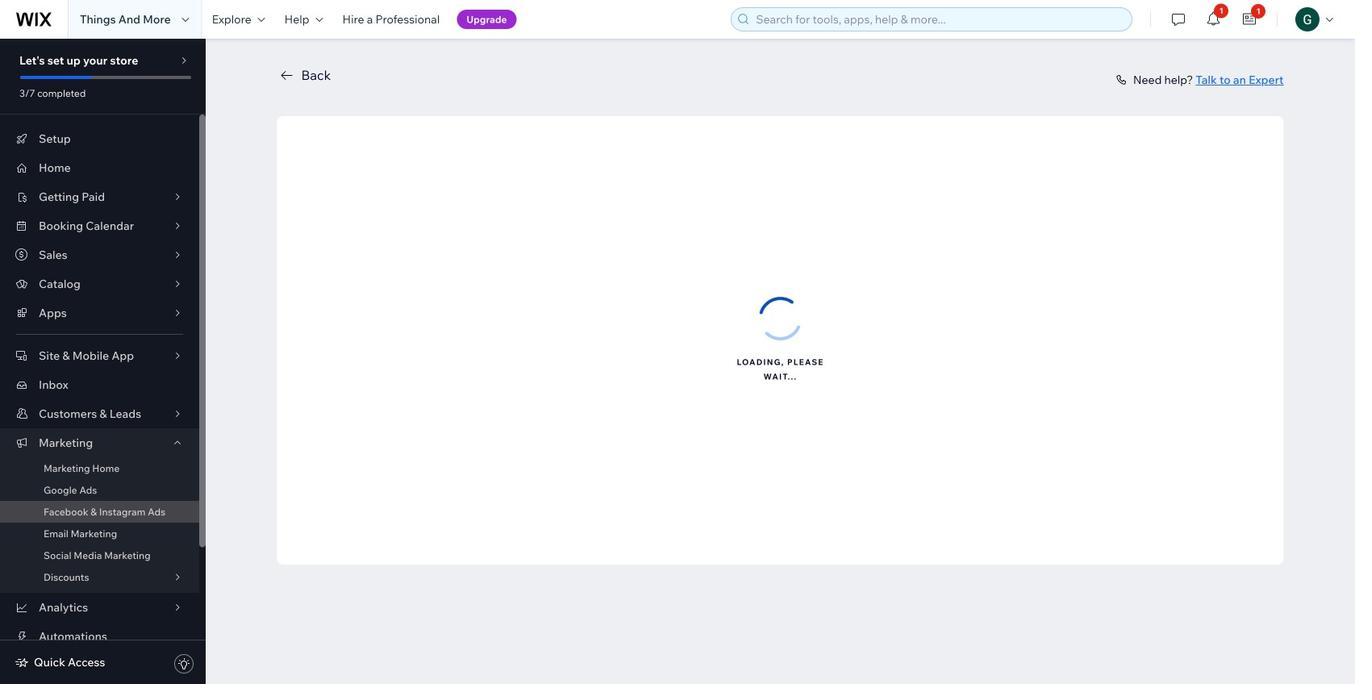 Task type: locate. For each thing, give the bounding box(es) containing it.
Search for tools, apps, help & more... field
[[752, 8, 1128, 31]]

ad goal image
[[757, 245, 805, 294]]



Task type: describe. For each thing, give the bounding box(es) containing it.
sidebar element
[[0, 39, 206, 684]]



Task type: vqa. For each thing, say whether or not it's contained in the screenshot.
"Sidebar" "element" on the left of page
yes



